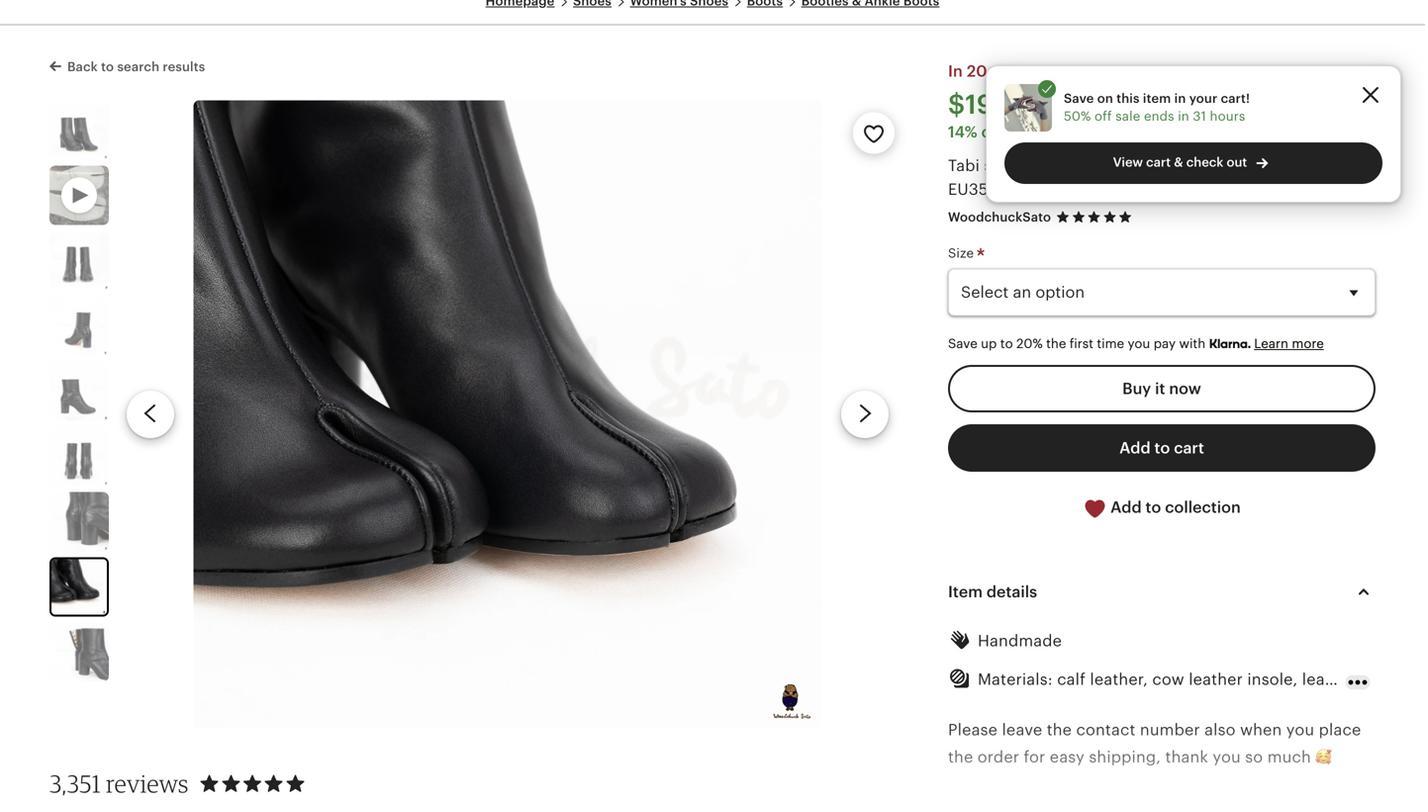 Task type: vqa. For each thing, say whether or not it's contained in the screenshot.
FEW
no



Task type: locate. For each thing, give the bounding box(es) containing it.
you
[[1128, 336, 1150, 351], [1286, 722, 1315, 740], [1213, 749, 1241, 766]]

0 horizontal spatial sale
[[1007, 123, 1038, 141]]

you inside the save up to 20% the first time you pay with klarna. learn more
[[1128, 336, 1150, 351]]

you left pay
[[1128, 336, 1150, 351]]

you left so
[[1213, 749, 1241, 766]]

you for place
[[1286, 722, 1315, 740]]

$191.29
[[948, 90, 1046, 119]]

to for back to search results
[[101, 60, 114, 74]]

shipping,
[[1089, 749, 1161, 766]]

0 horizontal spatial save
[[948, 336, 978, 351]]

check
[[1186, 155, 1224, 170]]

save for ends
[[1064, 91, 1094, 106]]

0 vertical spatial time
[[1137, 123, 1172, 141]]

search
[[117, 60, 160, 74]]

1 horizontal spatial leather
[[1247, 157, 1302, 174]]

off inside save on this item in your cart! 50% off sale ends in 31 hours
[[1095, 109, 1112, 124]]

collection
[[1165, 499, 1241, 517]]

leather
[[1247, 157, 1302, 174], [1189, 671, 1243, 689], [1302, 671, 1357, 689]]

add inside add to cart button
[[1120, 439, 1151, 457]]

0 vertical spatial in
[[1174, 91, 1186, 106]]

split
[[984, 157, 1017, 174]]

outsole
[[1361, 671, 1418, 689]]

save inside save on this item in your cart! 50% off sale ends in 31 hours
[[1064, 91, 1094, 106]]

leather right cow at the bottom right of page
[[1189, 671, 1243, 689]]

save up 50%
[[1064, 91, 1094, 106]]

add to collection button
[[948, 484, 1376, 533]]

learn
[[1254, 336, 1289, 351]]

men's
[[1051, 157, 1096, 174]]

cart left &
[[1146, 155, 1171, 170]]

2 vertical spatial the
[[948, 749, 973, 766]]

view cart & check out
[[1113, 155, 1247, 170]]

number
[[1140, 722, 1200, 740]]

now
[[1169, 380, 1201, 398]]

you up much
[[1286, 722, 1315, 740]]

save left the up at top right
[[948, 336, 978, 351]]

to right back
[[101, 60, 114, 74]]

1 vertical spatial save
[[948, 336, 978, 351]]

1 vertical spatial you
[[1286, 722, 1315, 740]]

0 vertical spatial you
[[1128, 336, 1150, 351]]

to for add to cart
[[1155, 439, 1170, 457]]

0 vertical spatial save
[[1064, 91, 1094, 106]]

tabi split toe mens womens 8cm heel leather boots eu35-47 image 6 image
[[49, 492, 109, 552]]

item details button
[[930, 568, 1394, 616]]

in right item at the right top of page
[[1174, 91, 1186, 106]]

1 horizontal spatial off
[[1095, 109, 1112, 124]]

$191.29 $222.43
[[948, 90, 1102, 119]]

1 horizontal spatial cart
[[1174, 439, 1204, 457]]

results
[[163, 60, 205, 74]]

for down leave
[[1024, 749, 1046, 766]]

order
[[978, 749, 1020, 766]]

8cm
[[1172, 157, 1206, 174]]

time down item at the right top of page
[[1137, 123, 1172, 141]]

leather up the place in the right bottom of the page
[[1302, 671, 1357, 689]]

details
[[987, 583, 1037, 601]]

off down $191.29
[[981, 123, 1003, 141]]

ends
[[1144, 109, 1174, 124]]

1 vertical spatial add
[[1111, 499, 1142, 517]]

woodchucksato link
[[948, 210, 1051, 224]]

pay
[[1154, 336, 1176, 351]]

sale down $191.29 $222.43
[[1007, 123, 1038, 141]]

time inside the save up to 20% the first time you pay with klarna. learn more
[[1097, 336, 1124, 351]]

tabi split toe mens womens 8cm heel leather boots eu35-47 image 5 image
[[49, 427, 109, 486]]

thank
[[1165, 749, 1209, 766]]

50%
[[1064, 109, 1091, 124]]

size
[[948, 246, 978, 261]]

47
[[994, 180, 1012, 198]]

1 horizontal spatial save
[[1064, 91, 1094, 106]]

add inside add to collection button
[[1111, 499, 1142, 517]]

time right first
[[1097, 336, 1124, 351]]

to down buy it now button
[[1155, 439, 1170, 457]]

tabi split toe mens womens 8cm heel leather boots eu35-47 image 1 image
[[49, 100, 109, 160]]

in left 31 on the right top of page
[[1178, 109, 1190, 124]]

1 horizontal spatial sale
[[1116, 109, 1141, 124]]

the inside the save up to 20% the first time you pay with klarna. learn more
[[1046, 336, 1066, 351]]

2 horizontal spatial leather
[[1302, 671, 1357, 689]]

1 vertical spatial cart
[[1174, 439, 1204, 457]]

to left collection
[[1146, 499, 1161, 517]]

with
[[1179, 336, 1206, 351]]

handmade
[[978, 632, 1062, 650]]

for
[[1041, 123, 1063, 141], [1024, 749, 1046, 766]]

save up to 20% the first time you pay with klarna. learn more
[[948, 336, 1324, 352]]

the down please
[[948, 749, 973, 766]]

leather right the out
[[1247, 157, 1302, 174]]

0 horizontal spatial time
[[1097, 336, 1124, 351]]

to for add to collection
[[1146, 499, 1161, 517]]

1 horizontal spatial you
[[1213, 749, 1241, 766]]

materials: calf leather, cow leather insole, leather outsole
[[978, 671, 1418, 689]]

1 horizontal spatial tabi split toe mens womens 8cm heel leather boots eu35-47 image 7 image
[[193, 100, 822, 729]]

up
[[981, 336, 997, 351]]

0 vertical spatial the
[[1046, 336, 1066, 351]]

2 horizontal spatial you
[[1286, 722, 1315, 740]]

off
[[1095, 109, 1112, 124], [981, 123, 1003, 141]]

0 vertical spatial add
[[1120, 439, 1151, 457]]

0 horizontal spatial cart
[[1146, 155, 1171, 170]]

leather inside tabi split toe men's women's 8cm heel leather boots eu35-47
[[1247, 157, 1302, 174]]

in
[[948, 63, 963, 80]]

leather,
[[1090, 671, 1148, 689]]

to right the up at top right
[[1000, 336, 1013, 351]]

to
[[101, 60, 114, 74], [1000, 336, 1013, 351], [1155, 439, 1170, 457], [1146, 499, 1161, 517]]

sale down this
[[1116, 109, 1141, 124]]

save
[[1064, 91, 1094, 106], [948, 336, 978, 351]]

20+
[[967, 63, 996, 80]]

1 vertical spatial for
[[1024, 749, 1046, 766]]

buy it now
[[1123, 380, 1201, 398]]

the left first
[[1046, 336, 1066, 351]]

add
[[1120, 439, 1151, 457], [1111, 499, 1142, 517]]

add down add to cart button
[[1111, 499, 1142, 517]]

the
[[1046, 336, 1066, 351], [1047, 722, 1072, 740], [948, 749, 973, 766]]

save inside the save up to 20% the first time you pay with klarna. learn more
[[948, 336, 978, 351]]

1 vertical spatial time
[[1097, 336, 1124, 351]]

1 horizontal spatial time
[[1137, 123, 1172, 141]]

0 vertical spatial for
[[1041, 123, 1063, 141]]

for left a at top right
[[1041, 123, 1063, 141]]

add down buy
[[1120, 439, 1151, 457]]

the up easy
[[1047, 722, 1072, 740]]

0 horizontal spatial you
[[1128, 336, 1150, 351]]

3,351
[[49, 770, 101, 799]]

sale
[[1116, 109, 1141, 124], [1007, 123, 1038, 141]]

14%
[[948, 123, 978, 141]]

menu bar
[[55, 0, 1370, 26]]

view cart & check out link
[[1005, 143, 1383, 184]]

off down on
[[1095, 109, 1112, 124]]

it
[[1155, 380, 1165, 398]]

cart down now
[[1174, 439, 1204, 457]]

back to search results link
[[49, 56, 205, 76]]

time
[[1137, 123, 1172, 141], [1097, 336, 1124, 351]]

save for klarna.
[[948, 336, 978, 351]]

klarna.
[[1209, 336, 1251, 352]]

tabi split toe mens womens 8cm heel leather boots eu35-47 image 7 image
[[193, 100, 822, 729], [51, 559, 107, 615]]



Task type: describe. For each thing, give the bounding box(es) containing it.
0 horizontal spatial off
[[981, 123, 1003, 141]]

hours
[[1210, 109, 1245, 124]]

tabi split toe mens womens 8cm heel leather boots eu35-47 image 2 image
[[49, 231, 109, 290]]

please
[[948, 722, 998, 740]]

view
[[1113, 155, 1143, 170]]

add to cart button
[[948, 425, 1376, 472]]

learn more button
[[1254, 336, 1324, 351]]

cart!
[[1221, 91, 1250, 106]]

item
[[1143, 91, 1171, 106]]

a
[[1067, 123, 1076, 141]]

item
[[948, 583, 983, 601]]

1 vertical spatial in
[[1178, 109, 1190, 124]]

in 20+ carts
[[948, 63, 1039, 80]]

materials:
[[978, 671, 1053, 689]]

20%
[[1017, 336, 1043, 351]]

woodchucksato
[[948, 210, 1051, 224]]

add for add to cart
[[1120, 439, 1151, 457]]

limited
[[1080, 123, 1134, 141]]

tabi split toe mens womens 8cm heel leather boots eu35-47 image 8 image
[[49, 623, 109, 682]]

calf
[[1057, 671, 1086, 689]]

$222.43
[[1052, 97, 1102, 112]]

first
[[1070, 336, 1094, 351]]

to inside the save up to 20% the first time you pay with klarna. learn more
[[1000, 336, 1013, 351]]

add for add to collection
[[1111, 499, 1142, 517]]

more
[[1292, 336, 1324, 351]]

out
[[1227, 155, 1247, 170]]

14% off sale for a limited time
[[948, 123, 1172, 141]]

tabi split toe men's women's 8cm heel leather boots eu35-47
[[948, 157, 1350, 198]]

insole,
[[1247, 671, 1298, 689]]

easy
[[1050, 749, 1085, 766]]

buy
[[1123, 380, 1151, 398]]

add to collection
[[1107, 499, 1241, 517]]

tabi split toe mens womens 8cm heel leather boots eu35-47 image 4 image
[[49, 362, 109, 421]]

1 vertical spatial the
[[1047, 722, 1072, 740]]

when
[[1240, 722, 1282, 740]]

back
[[67, 60, 98, 74]]

back to search results
[[67, 60, 205, 74]]

your
[[1189, 91, 1218, 106]]

toe
[[1022, 157, 1047, 174]]

0 horizontal spatial leather
[[1189, 671, 1243, 689]]

this
[[1117, 91, 1140, 106]]

boots
[[1306, 157, 1350, 174]]

cart inside button
[[1174, 439, 1204, 457]]

much
[[1268, 749, 1311, 766]]

on
[[1097, 91, 1113, 106]]

time for limited
[[1137, 123, 1172, 141]]

tabi split toe mens womens 8cm heel leather boots eu35-47 image 3 image
[[49, 296, 109, 356]]

please leave the contact number also when you place the order for easy shipping, thank you so much 🥰
[[948, 722, 1361, 766]]

31
[[1193, 109, 1206, 124]]

eu35-
[[948, 180, 994, 198]]

🥰
[[1316, 749, 1332, 766]]

time for first
[[1097, 336, 1124, 351]]

tabi
[[948, 157, 980, 174]]

&
[[1174, 155, 1183, 170]]

also
[[1205, 722, 1236, 740]]

leave
[[1002, 722, 1043, 740]]

0 vertical spatial cart
[[1146, 155, 1171, 170]]

add to cart
[[1120, 439, 1204, 457]]

item details
[[948, 583, 1037, 601]]

save on this item in your cart! 50% off sale ends in 31 hours
[[1064, 91, 1250, 124]]

place
[[1319, 722, 1361, 740]]

so
[[1245, 749, 1263, 766]]

carts
[[1000, 63, 1039, 80]]

contact
[[1076, 722, 1136, 740]]

0 horizontal spatial tabi split toe mens womens 8cm heel leather boots eu35-47 image 7 image
[[51, 559, 107, 615]]

cow
[[1153, 671, 1185, 689]]

buy it now button
[[948, 365, 1376, 413]]

2 vertical spatial you
[[1213, 749, 1241, 766]]

sale inside save on this item in your cart! 50% off sale ends in 31 hours
[[1116, 109, 1141, 124]]

for inside please leave the contact number also when you place the order for easy shipping, thank you so much 🥰
[[1024, 749, 1046, 766]]

women's
[[1100, 157, 1167, 174]]

heel
[[1210, 157, 1243, 174]]

reviews
[[106, 770, 189, 799]]

you for pay
[[1128, 336, 1150, 351]]

3,351 reviews
[[49, 770, 189, 799]]



